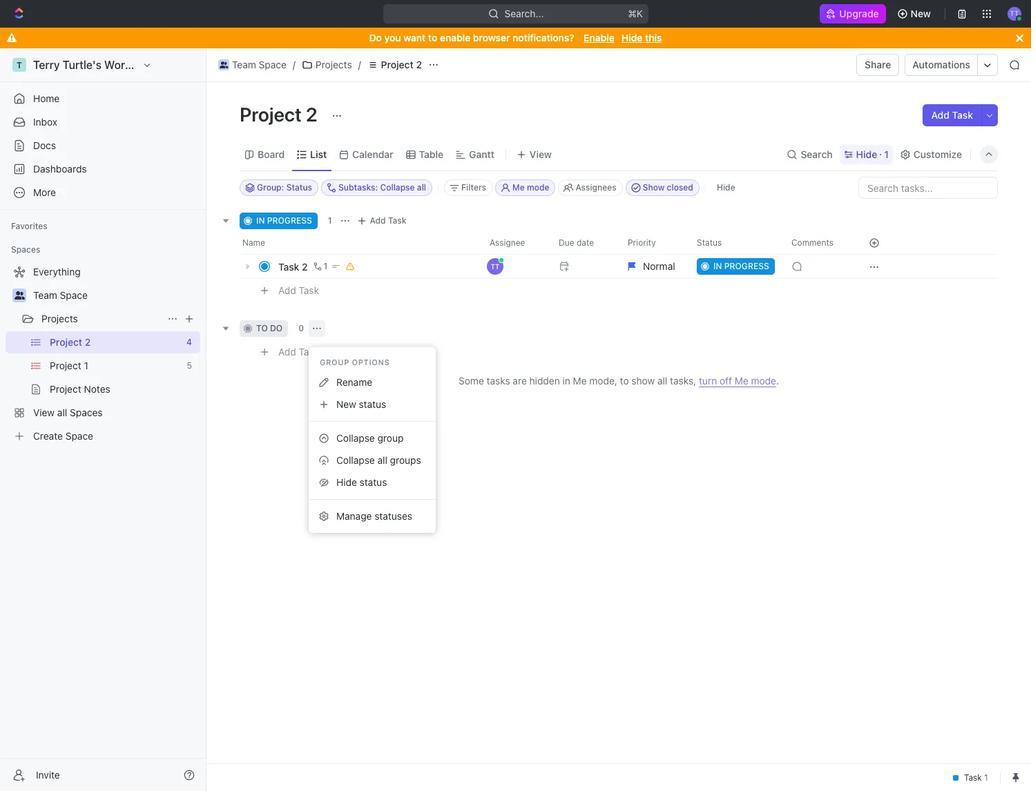 Task type: vqa. For each thing, say whether or not it's contained in the screenshot.
Calendar
yes



Task type: describe. For each thing, give the bounding box(es) containing it.
docs
[[33, 140, 56, 151]]

manage
[[336, 511, 372, 522]]

collapse group button
[[314, 428, 430, 450]]

table
[[419, 148, 444, 160]]

0
[[299, 323, 304, 334]]

home
[[33, 93, 60, 104]]

task 2
[[278, 261, 308, 273]]

projects link inside tree
[[41, 308, 162, 330]]

upgrade
[[840, 8, 879, 19]]

team inside tree
[[33, 289, 57, 301]]

0 vertical spatial project
[[381, 59, 414, 70]]

add task for add task button below task 2
[[278, 284, 319, 296]]

favorites
[[11, 221, 48, 231]]

add up customize
[[932, 109, 950, 121]]

groups
[[390, 455, 421, 466]]

assignees button
[[559, 180, 623, 196]]

docs link
[[6, 135, 200, 157]]

0 vertical spatial user group image
[[220, 61, 228, 68]]

this
[[645, 32, 662, 44]]

new for new
[[911, 8, 931, 19]]

1 horizontal spatial space
[[259, 59, 287, 70]]

invite
[[36, 769, 60, 781]]

group
[[320, 358, 350, 367]]

browser
[[473, 32, 510, 44]]

inbox link
[[6, 111, 200, 133]]

statuses
[[375, 511, 413, 522]]

new button
[[892, 3, 940, 25]]

you
[[385, 32, 401, 44]]

share button
[[857, 54, 900, 76]]

list
[[310, 148, 327, 160]]

notifications?
[[513, 32, 575, 44]]

new status button
[[314, 394, 430, 416]]

0 vertical spatial projects link
[[298, 57, 356, 73]]

status for new status
[[359, 399, 386, 410]]

turn off me mode link
[[699, 375, 777, 388]]

enable
[[584, 32, 615, 44]]

want
[[404, 32, 426, 44]]

⌘k
[[628, 8, 643, 19]]

customize button
[[896, 145, 967, 164]]

board link
[[255, 145, 285, 164]]

calendar
[[352, 148, 394, 160]]

me
[[735, 375, 749, 387]]

enable
[[440, 32, 471, 44]]

all
[[378, 455, 388, 466]]

collapse for collapse group
[[336, 432, 375, 444]]

1 vertical spatial 1
[[328, 216, 332, 226]]

0 vertical spatial 2
[[416, 59, 422, 70]]

add down do
[[278, 346, 296, 358]]

inbox
[[33, 116, 57, 128]]

do
[[369, 32, 382, 44]]

hide 1
[[856, 148, 889, 160]]

0 horizontal spatial project
[[240, 103, 302, 126]]

new status
[[336, 399, 386, 410]]

add task down calendar 'link'
[[370, 216, 407, 226]]

space inside tree
[[60, 289, 88, 301]]

rename button
[[314, 372, 430, 394]]

add down calendar 'link'
[[370, 216, 386, 226]]

in progress
[[256, 216, 312, 226]]

hide for hide 1
[[856, 148, 878, 160]]

sidebar navigation
[[0, 48, 207, 792]]



Task type: locate. For each thing, give the bounding box(es) containing it.
off
[[720, 375, 732, 387]]

status
[[359, 399, 386, 410], [360, 477, 387, 488]]

1 vertical spatial to
[[256, 323, 268, 334]]

0 vertical spatial team space
[[232, 59, 287, 70]]

collapse inside "button"
[[336, 455, 375, 466]]

to right want
[[428, 32, 438, 44]]

collapse group
[[336, 432, 404, 444]]

1 horizontal spatial team space
[[232, 59, 287, 70]]

project 2 up board
[[240, 103, 322, 126]]

0 horizontal spatial team space link
[[33, 285, 198, 307]]

group options
[[320, 358, 390, 367]]

to
[[428, 32, 438, 44], [256, 323, 268, 334]]

1 vertical spatial projects link
[[41, 308, 162, 330]]

hide for hide status
[[336, 477, 357, 488]]

0 vertical spatial project 2
[[381, 59, 422, 70]]

in
[[256, 216, 265, 226]]

2 / from the left
[[358, 59, 361, 70]]

1 vertical spatial team
[[33, 289, 57, 301]]

hide button
[[712, 180, 741, 196]]

1 vertical spatial space
[[60, 289, 88, 301]]

team space inside tree
[[33, 289, 88, 301]]

1 vertical spatial 2
[[306, 103, 318, 126]]

rename
[[336, 377, 372, 388]]

hide status button
[[314, 472, 430, 494]]

new for new status
[[336, 399, 356, 410]]

search
[[801, 148, 833, 160]]

do
[[270, 323, 283, 334]]

0 horizontal spatial new
[[336, 399, 356, 410]]

calendar link
[[350, 145, 394, 164]]

add task for add task button under 0
[[278, 346, 319, 358]]

collapse all groups
[[336, 455, 421, 466]]

to left do
[[256, 323, 268, 334]]

project down you
[[381, 59, 414, 70]]

project
[[381, 59, 414, 70], [240, 103, 302, 126]]

1 horizontal spatial user group image
[[220, 61, 228, 68]]

status down collapse all groups "button"
[[360, 477, 387, 488]]

0 vertical spatial projects
[[316, 59, 352, 70]]

1
[[885, 148, 889, 160], [328, 216, 332, 226], [324, 261, 328, 272]]

2 left 1 button
[[302, 261, 308, 273]]

/
[[293, 59, 296, 70], [358, 59, 361, 70]]

1 button
[[311, 260, 330, 274]]

1 horizontal spatial to
[[428, 32, 438, 44]]

add
[[932, 109, 950, 121], [370, 216, 386, 226], [278, 284, 296, 296], [278, 346, 296, 358]]

project 2 down you
[[381, 59, 422, 70]]

1 vertical spatial user group image
[[14, 292, 25, 300]]

space
[[259, 59, 287, 70], [60, 289, 88, 301]]

status down rename button
[[359, 399, 386, 410]]

favorites button
[[6, 218, 53, 235]]

team space link inside tree
[[33, 285, 198, 307]]

new inside button
[[336, 399, 356, 410]]

status for hide status
[[360, 477, 387, 488]]

project 2 link
[[364, 57, 426, 73]]

Search tasks... text field
[[859, 178, 998, 198]]

0 horizontal spatial team space
[[33, 289, 88, 301]]

share
[[865, 59, 892, 70]]

add task up customize
[[932, 109, 973, 121]]

1 left customize 'button' at the top
[[885, 148, 889, 160]]

0 horizontal spatial projects
[[41, 313, 78, 325]]

1 inside button
[[324, 261, 328, 272]]

collapse inside button
[[336, 432, 375, 444]]

table link
[[416, 145, 444, 164]]

dashboards
[[33, 163, 87, 175]]

projects inside sidebar navigation
[[41, 313, 78, 325]]

tree containing team space
[[6, 261, 200, 448]]

gantt
[[469, 148, 495, 160]]

projects
[[316, 59, 352, 70], [41, 313, 78, 325]]

team
[[232, 59, 256, 70], [33, 289, 57, 301]]

1 horizontal spatial project
[[381, 59, 414, 70]]

collapse all groups button
[[314, 450, 430, 472]]

2 collapse from the top
[[336, 455, 375, 466]]

1 vertical spatial team space
[[33, 289, 88, 301]]

automations
[[913, 59, 971, 70]]

assignees
[[576, 182, 617, 193]]

add down task 2
[[278, 284, 296, 296]]

automations button
[[906, 55, 978, 75]]

list link
[[308, 145, 327, 164]]

spaces
[[11, 245, 40, 255]]

add task button down task 2
[[272, 283, 325, 299]]

team space link
[[215, 57, 290, 73], [33, 285, 198, 307]]

0 horizontal spatial space
[[60, 289, 88, 301]]

1 vertical spatial projects
[[41, 313, 78, 325]]

1 vertical spatial team space link
[[33, 285, 198, 307]]

project up board
[[240, 103, 302, 126]]

2 vertical spatial 1
[[324, 261, 328, 272]]

1 horizontal spatial projects link
[[298, 57, 356, 73]]

hide
[[622, 32, 643, 44], [856, 148, 878, 160], [717, 182, 736, 193], [336, 477, 357, 488]]

status inside button
[[359, 399, 386, 410]]

add task button down 0
[[272, 344, 325, 361]]

turn
[[699, 375, 717, 387]]

customize
[[914, 148, 962, 160]]

add task button down calendar 'link'
[[353, 213, 412, 229]]

1 right progress
[[328, 216, 332, 226]]

0 horizontal spatial projects link
[[41, 308, 162, 330]]

1 right task 2
[[324, 261, 328, 272]]

0 horizontal spatial to
[[256, 323, 268, 334]]

new
[[911, 8, 931, 19], [336, 399, 356, 410]]

0 vertical spatial team space link
[[215, 57, 290, 73]]

add task down task 2
[[278, 284, 319, 296]]

manage statuses button
[[314, 506, 430, 528]]

1 / from the left
[[293, 59, 296, 70]]

2 vertical spatial 2
[[302, 261, 308, 273]]

options
[[352, 358, 390, 367]]

progress
[[267, 216, 312, 226]]

0 vertical spatial 1
[[885, 148, 889, 160]]

search...
[[504, 8, 544, 19]]

user group image inside tree
[[14, 292, 25, 300]]

gantt link
[[466, 145, 495, 164]]

add task
[[932, 109, 973, 121], [370, 216, 407, 226], [278, 284, 319, 296], [278, 346, 319, 358]]

0 vertical spatial status
[[359, 399, 386, 410]]

mode
[[751, 375, 777, 387]]

1 horizontal spatial project 2
[[381, 59, 422, 70]]

turn off me mode
[[699, 375, 777, 387]]

1 horizontal spatial /
[[358, 59, 361, 70]]

new inside button
[[911, 8, 931, 19]]

manage statuses
[[336, 511, 413, 522]]

new down rename
[[336, 399, 356, 410]]

0 horizontal spatial team
[[33, 289, 57, 301]]

2
[[416, 59, 422, 70], [306, 103, 318, 126], [302, 261, 308, 273]]

do you want to enable browser notifications? enable hide this
[[369, 32, 662, 44]]

group
[[378, 432, 404, 444]]

collapse up hide status
[[336, 455, 375, 466]]

add task button
[[923, 104, 982, 126], [353, 213, 412, 229], [272, 283, 325, 299], [272, 344, 325, 361]]

0 horizontal spatial project 2
[[240, 103, 322, 126]]

status inside button
[[360, 477, 387, 488]]

search button
[[783, 145, 837, 164]]

1 vertical spatial new
[[336, 399, 356, 410]]

add task for add task button on top of customize
[[932, 109, 973, 121]]

to do
[[256, 323, 283, 334]]

1 vertical spatial project
[[240, 103, 302, 126]]

1 horizontal spatial new
[[911, 8, 931, 19]]

0 horizontal spatial /
[[293, 59, 296, 70]]

hide for hide
[[717, 182, 736, 193]]

1 vertical spatial project 2
[[240, 103, 322, 126]]

collapse for collapse all groups
[[336, 455, 375, 466]]

collapse
[[336, 432, 375, 444], [336, 455, 375, 466]]

1 horizontal spatial team space link
[[215, 57, 290, 73]]

0 vertical spatial collapse
[[336, 432, 375, 444]]

tree
[[6, 261, 200, 448]]

hide inside the "hide" 'button'
[[717, 182, 736, 193]]

0 horizontal spatial user group image
[[14, 292, 25, 300]]

add task button up customize
[[923, 104, 982, 126]]

upgrade link
[[820, 4, 886, 23]]

add task down 0
[[278, 346, 319, 358]]

1 horizontal spatial projects
[[316, 59, 352, 70]]

1 vertical spatial collapse
[[336, 455, 375, 466]]

0 vertical spatial to
[[428, 32, 438, 44]]

project 2
[[381, 59, 422, 70], [240, 103, 322, 126]]

1 vertical spatial status
[[360, 477, 387, 488]]

task
[[952, 109, 973, 121], [388, 216, 407, 226], [278, 261, 299, 273], [299, 284, 319, 296], [299, 346, 319, 358]]

0 vertical spatial new
[[911, 8, 931, 19]]

team space
[[232, 59, 287, 70], [33, 289, 88, 301]]

hide inside hide status button
[[336, 477, 357, 488]]

tree inside sidebar navigation
[[6, 261, 200, 448]]

1 collapse from the top
[[336, 432, 375, 444]]

user group image
[[220, 61, 228, 68], [14, 292, 25, 300]]

dashboards link
[[6, 158, 200, 180]]

board
[[258, 148, 285, 160]]

2 down want
[[416, 59, 422, 70]]

new up automations on the right top
[[911, 8, 931, 19]]

projects link
[[298, 57, 356, 73], [41, 308, 162, 330]]

0 vertical spatial team
[[232, 59, 256, 70]]

0 vertical spatial space
[[259, 59, 287, 70]]

1 horizontal spatial team
[[232, 59, 256, 70]]

hide status
[[336, 477, 387, 488]]

home link
[[6, 88, 200, 110]]

collapse up collapse all groups "button"
[[336, 432, 375, 444]]

2 up list
[[306, 103, 318, 126]]



